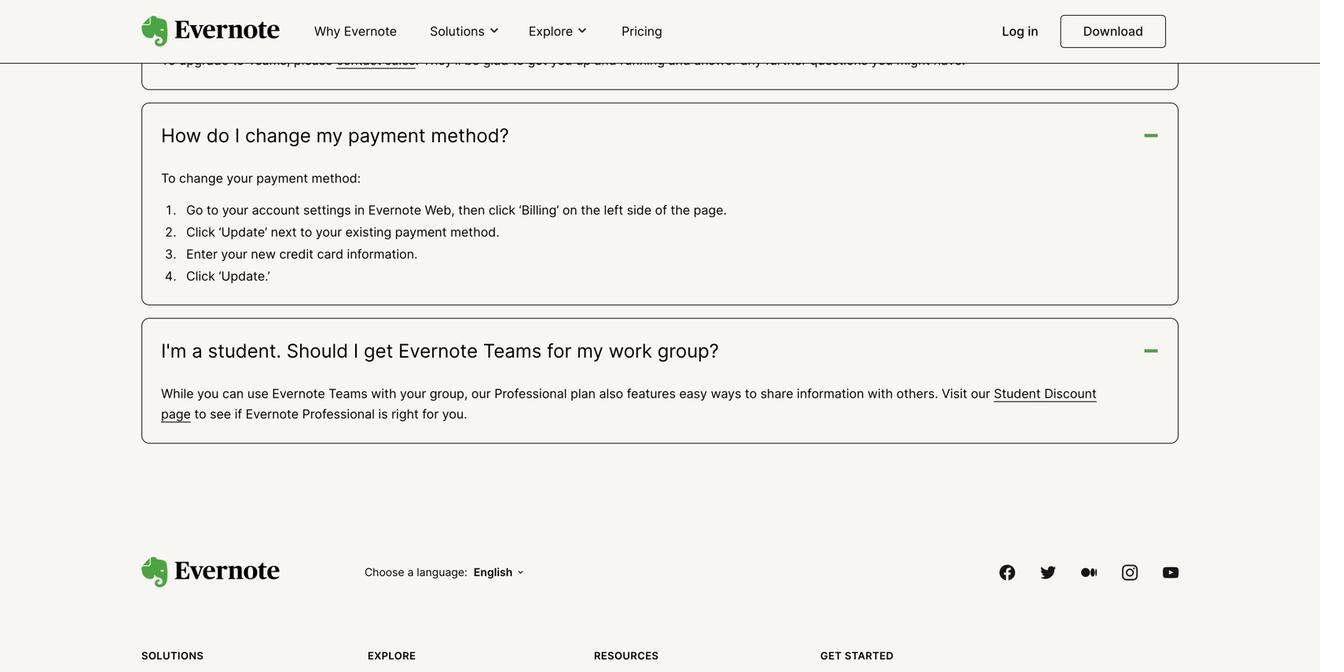 Task type: vqa. For each thing, say whether or not it's contained in the screenshot.
come on the right of the page
no



Task type: describe. For each thing, give the bounding box(es) containing it.
2 with from the left
[[868, 386, 893, 402]]

i up to change your payment method:
[[235, 124, 240, 147]]

0 horizontal spatial explore
[[368, 650, 416, 662]]

1 vertical spatial my
[[577, 339, 604, 363]]

page
[[161, 406, 191, 422]]

how do i change my payment method?
[[161, 124, 509, 147]]

next
[[271, 225, 297, 240]]

to right ways
[[745, 386, 757, 402]]

visit
[[942, 386, 968, 402]]

to see if evernote professional is right for you.
[[191, 406, 467, 422]]

i up the glad
[[487, 6, 492, 29]]

your up right
[[400, 386, 426, 402]]

running
[[620, 53, 665, 68]]

resources
[[594, 650, 659, 662]]

0 horizontal spatial solutions
[[142, 650, 204, 662]]

new
[[251, 247, 276, 262]]

see
[[210, 406, 231, 422]]

why
[[314, 24, 341, 39]]

information.
[[347, 247, 418, 262]]

ways
[[711, 386, 742, 402]]

the right on
[[581, 203, 601, 218]]

student
[[994, 386, 1041, 402]]

be
[[465, 53, 480, 68]]

'update'
[[219, 225, 267, 240]]

sales
[[385, 53, 416, 68]]

you.
[[442, 406, 467, 422]]

pricing
[[622, 24, 663, 39]]

account
[[252, 203, 300, 218]]

payment inside "go to your account settings in evernote web, then click 'billing' on the left side of the page. click 'update' next to your existing payment method. enter your new credit card information. click 'update.'"
[[395, 225, 447, 240]]

a for i'm
[[192, 339, 203, 363]]

share
[[761, 386, 794, 402]]

0 horizontal spatial you
[[197, 386, 219, 402]]

explore inside explore button
[[529, 23, 573, 39]]

to right the glad
[[512, 53, 524, 68]]

any
[[741, 53, 762, 68]]

right
[[392, 406, 419, 422]]

1 click from the top
[[186, 225, 215, 240]]

account.
[[331, 6, 408, 29]]

click
[[489, 203, 516, 218]]

2 evernote logo image from the top
[[142, 557, 280, 588]]

have.
[[934, 53, 966, 68]]

0 horizontal spatial change
[[179, 171, 223, 186]]

1 and from the left
[[595, 53, 617, 68]]

log in link
[[993, 17, 1048, 47]]

further
[[766, 53, 807, 68]]

started
[[845, 650, 894, 662]]

0 vertical spatial do
[[459, 6, 482, 29]]

left
[[604, 203, 624, 218]]

please
[[294, 53, 333, 68]]

to upgrade to teams, please contact sales . they'll be glad to get you up and running and answer any further questions you might have.
[[161, 53, 966, 68]]

2 click from the top
[[186, 269, 215, 284]]

2 horizontal spatial teams
[[635, 6, 693, 29]]

why evernote
[[314, 24, 397, 39]]

then
[[459, 203, 485, 218]]

answer
[[695, 53, 738, 68]]

information
[[797, 386, 865, 402]]

english
[[474, 566, 513, 579]]

enter
[[186, 247, 218, 262]]

evernote up the contact sales link
[[344, 24, 397, 39]]

in inside "go to your account settings in evernote web, then click 'billing' on the left side of the page. click 'update' next to your existing payment method. enter your new credit card information. click 'update.'"
[[355, 203, 365, 218]]

get
[[821, 650, 842, 662]]

questions
[[811, 53, 868, 68]]

teams,
[[248, 53, 290, 68]]

credit
[[279, 247, 314, 262]]

explore button
[[524, 23, 594, 40]]

1 vertical spatial payment
[[257, 171, 308, 186]]

our
[[971, 386, 991, 402]]

i left have
[[161, 6, 166, 29]]

group?
[[658, 339, 719, 363]]

work
[[609, 339, 653, 363]]

to change your payment method:
[[161, 171, 361, 186]]

to left the 'see'
[[194, 406, 206, 422]]

plan?
[[699, 6, 746, 29]]

i right should
[[354, 339, 359, 363]]

'update.'
[[219, 269, 270, 284]]

also
[[599, 386, 624, 402]]

student.
[[208, 339, 281, 363]]

to up up
[[577, 6, 595, 29]]

while you can use evernote teams with your group, our professional plan also features easy ways to share information with others. visit our
[[161, 386, 994, 402]]

to for to upgrade to teams, please contact sales . they'll be glad to get you up and running and answer any further questions you might have.
[[161, 53, 176, 68]]

evernote up evernote professional is
[[272, 386, 325, 402]]

get started
[[821, 650, 894, 662]]

1 horizontal spatial how
[[413, 6, 454, 29]]

i have an evernote account. how do i upgrade to the teams plan?
[[161, 6, 746, 29]]

student discount page link
[[161, 386, 1097, 422]]

your up 'update'
[[222, 203, 249, 218]]

if
[[235, 406, 242, 422]]

side
[[627, 203, 652, 218]]

to for to change your payment method:
[[161, 171, 176, 186]]

web,
[[425, 203, 455, 218]]

others.
[[897, 386, 939, 402]]

plan
[[571, 386, 596, 402]]

download
[[1084, 24, 1144, 39]]

to left teams,
[[232, 53, 244, 68]]

log in
[[1003, 24, 1039, 39]]

download link
[[1061, 15, 1167, 48]]

pricing link
[[613, 17, 672, 47]]

to right next
[[300, 225, 312, 240]]

evernote inside "go to your account settings in evernote web, then click 'billing' on the left side of the page. click 'update' next to your existing payment method. enter your new credit card information. click 'update.'"
[[369, 203, 422, 218]]

'billing'
[[519, 203, 559, 218]]

choose
[[365, 566, 405, 579]]

contact sales link
[[336, 53, 416, 68]]



Task type: locate. For each thing, give the bounding box(es) containing it.
click
[[186, 225, 215, 240], [186, 269, 215, 284]]

0 vertical spatial payment
[[348, 124, 426, 147]]

discount
[[1045, 386, 1097, 402]]

method.
[[451, 225, 500, 240]]

0 vertical spatial explore
[[529, 23, 573, 39]]

and left answer
[[669, 53, 691, 68]]

how up they'll
[[413, 6, 454, 29]]

upgrade down have
[[179, 53, 229, 68]]

change
[[245, 124, 311, 147], [179, 171, 223, 186]]

you left up
[[551, 53, 573, 68]]

1 horizontal spatial my
[[577, 339, 604, 363]]

solutions
[[430, 23, 485, 39], [142, 650, 204, 662]]

the up running
[[600, 6, 630, 29]]

1 with from the left
[[371, 386, 397, 402]]

2 vertical spatial payment
[[395, 225, 447, 240]]

1 vertical spatial solutions
[[142, 650, 204, 662]]

method?
[[431, 124, 509, 147]]

1 horizontal spatial with
[[868, 386, 893, 402]]

a
[[192, 339, 203, 363], [408, 566, 414, 579]]

1 vertical spatial explore
[[368, 650, 416, 662]]

0 horizontal spatial and
[[595, 53, 617, 68]]

student discount page
[[161, 386, 1097, 422]]

1 to from the top
[[161, 53, 176, 68]]

1 horizontal spatial a
[[408, 566, 414, 579]]

0 vertical spatial to
[[161, 53, 176, 68]]

for left you.
[[422, 406, 439, 422]]

1 horizontal spatial for
[[547, 339, 572, 363]]

1 vertical spatial a
[[408, 566, 414, 579]]

can
[[222, 386, 244, 402]]

you up the 'see'
[[197, 386, 219, 402]]

1 horizontal spatial change
[[245, 124, 311, 147]]

while
[[161, 386, 194, 402]]

do up to change your payment method:
[[207, 124, 230, 147]]

your down 'update'
[[221, 247, 248, 262]]

get right should
[[364, 339, 393, 363]]

0 vertical spatial my
[[316, 124, 343, 147]]

a right choose
[[408, 566, 414, 579]]

my up method:
[[316, 124, 343, 147]]

a for choose
[[408, 566, 414, 579]]

evernote up group,
[[399, 339, 478, 363]]

teams up "to see if evernote professional is right for you."
[[329, 386, 368, 402]]

in
[[1028, 24, 1039, 39], [355, 203, 365, 218]]

with left others.
[[868, 386, 893, 402]]

my left work
[[577, 339, 604, 363]]

click up enter
[[186, 225, 215, 240]]

1 horizontal spatial you
[[551, 53, 573, 68]]

1 vertical spatial teams
[[483, 339, 542, 363]]

of
[[655, 203, 667, 218]]

language:
[[417, 566, 468, 579]]

1 vertical spatial click
[[186, 269, 215, 284]]

2 horizontal spatial you
[[872, 53, 893, 68]]

my
[[316, 124, 343, 147], [577, 339, 604, 363]]

1 horizontal spatial teams
[[483, 339, 542, 363]]

1 horizontal spatial get
[[528, 53, 548, 68]]

0 horizontal spatial get
[[364, 339, 393, 363]]

0 vertical spatial click
[[186, 225, 215, 240]]

2 vertical spatial teams
[[329, 386, 368, 402]]

our professional
[[472, 386, 567, 402]]

easy
[[680, 386, 708, 402]]

go
[[186, 203, 203, 218]]

your up card
[[316, 225, 342, 240]]

how up go
[[161, 124, 201, 147]]

0 vertical spatial evernote logo image
[[142, 16, 280, 47]]

1 vertical spatial change
[[179, 171, 223, 186]]

teams
[[635, 6, 693, 29], [483, 339, 542, 363], [329, 386, 368, 402]]

they'll
[[423, 53, 461, 68]]

the right of at the top of page
[[671, 203, 690, 218]]

up
[[576, 53, 591, 68]]

1 vertical spatial evernote logo image
[[142, 557, 280, 588]]

group,
[[430, 386, 468, 402]]

0 horizontal spatial teams
[[329, 386, 368, 402]]

0 vertical spatial upgrade
[[497, 6, 572, 29]]

.
[[416, 53, 419, 68]]

get
[[528, 53, 548, 68], [364, 339, 393, 363]]

evernote professional is
[[246, 406, 388, 422]]

1 horizontal spatial upgrade
[[497, 6, 572, 29]]

0 horizontal spatial do
[[207, 124, 230, 147]]

0 vertical spatial a
[[192, 339, 203, 363]]

change up to change your payment method:
[[245, 124, 311, 147]]

features
[[627, 386, 676, 402]]

change up go
[[179, 171, 223, 186]]

0 vertical spatial in
[[1028, 24, 1039, 39]]

click down enter
[[186, 269, 215, 284]]

choose a language:
[[365, 566, 468, 579]]

2 and from the left
[[669, 53, 691, 68]]

0 vertical spatial get
[[528, 53, 548, 68]]

upgrade up to upgrade to teams, please contact sales . they'll be glad to get you up and running and answer any further questions you might have.
[[497, 6, 572, 29]]

your up account
[[227, 171, 253, 186]]

page.
[[694, 203, 727, 218]]

in up the existing
[[355, 203, 365, 218]]

a right i'm
[[192, 339, 203, 363]]

payment up method:
[[348, 124, 426, 147]]

solutions button
[[425, 23, 505, 40]]

1 vertical spatial to
[[161, 171, 176, 186]]

0 horizontal spatial for
[[422, 406, 439, 422]]

you
[[551, 53, 573, 68], [872, 53, 893, 68], [197, 386, 219, 402]]

use
[[247, 386, 269, 402]]

1 vertical spatial do
[[207, 124, 230, 147]]

method:
[[312, 171, 361, 186]]

evernote logo image
[[142, 16, 280, 47], [142, 557, 280, 588]]

payment up account
[[257, 171, 308, 186]]

0 horizontal spatial my
[[316, 124, 343, 147]]

1 horizontal spatial in
[[1028, 24, 1039, 39]]

glad
[[483, 53, 509, 68]]

0 vertical spatial how
[[413, 6, 454, 29]]

0 horizontal spatial upgrade
[[179, 53, 229, 68]]

card
[[317, 247, 344, 262]]

might
[[897, 53, 931, 68]]

and
[[595, 53, 617, 68], [669, 53, 691, 68]]

i'm a student. should i get evernote teams for my work group?
[[161, 339, 719, 363]]

1 vertical spatial upgrade
[[179, 53, 229, 68]]

why evernote link
[[305, 17, 407, 47]]

1 vertical spatial get
[[364, 339, 393, 363]]

0 vertical spatial solutions
[[430, 23, 485, 39]]

1 vertical spatial in
[[355, 203, 365, 218]]

have
[[171, 6, 214, 29]]

and right up
[[595, 53, 617, 68]]

0 horizontal spatial how
[[161, 124, 201, 147]]

0 vertical spatial change
[[245, 124, 311, 147]]

i'm
[[161, 339, 187, 363]]

in right log
[[1028, 24, 1039, 39]]

for up the while you can use evernote teams with your group, our professional plan also features easy ways to share information with others. visit our
[[547, 339, 572, 363]]

evernote
[[246, 6, 326, 29], [344, 24, 397, 39], [369, 203, 422, 218], [399, 339, 478, 363], [272, 386, 325, 402]]

to right go
[[207, 203, 219, 218]]

existing
[[346, 225, 392, 240]]

evernote up the existing
[[369, 203, 422, 218]]

explore
[[529, 23, 573, 39], [368, 650, 416, 662]]

0 horizontal spatial with
[[371, 386, 397, 402]]

do up be
[[459, 6, 482, 29]]

an
[[219, 6, 241, 29]]

2 to from the top
[[161, 171, 176, 186]]

your
[[227, 171, 253, 186], [222, 203, 249, 218], [316, 225, 342, 240], [221, 247, 248, 262], [400, 386, 426, 402]]

1 vertical spatial for
[[422, 406, 439, 422]]

1 horizontal spatial do
[[459, 6, 482, 29]]

1 horizontal spatial explore
[[529, 23, 573, 39]]

0 horizontal spatial a
[[192, 339, 203, 363]]

upgrade
[[497, 6, 572, 29], [179, 53, 229, 68]]

do
[[459, 6, 482, 29], [207, 124, 230, 147]]

go to your account settings in evernote web, then click 'billing' on the left side of the page. click 'update' next to your existing payment method. enter your new credit card information. click 'update.'
[[186, 203, 727, 284]]

settings
[[303, 203, 351, 218]]

evernote up teams,
[[246, 6, 326, 29]]

teams up our professional
[[483, 339, 542, 363]]

teams up running
[[635, 6, 693, 29]]

how
[[413, 6, 454, 29], [161, 124, 201, 147]]

should
[[287, 339, 348, 363]]

0 vertical spatial teams
[[635, 6, 693, 29]]

payment down web,
[[395, 225, 447, 240]]

1 horizontal spatial solutions
[[430, 23, 485, 39]]

1 horizontal spatial and
[[669, 53, 691, 68]]

1 evernote logo image from the top
[[142, 16, 280, 47]]

log
[[1003, 24, 1025, 39]]

the
[[600, 6, 630, 29], [581, 203, 601, 218], [671, 203, 690, 218]]

0 horizontal spatial in
[[355, 203, 365, 218]]

to
[[577, 6, 595, 29], [232, 53, 244, 68], [512, 53, 524, 68], [207, 203, 219, 218], [300, 225, 312, 240], [745, 386, 757, 402], [194, 406, 206, 422]]

with up right
[[371, 386, 397, 402]]

payment
[[348, 124, 426, 147], [257, 171, 308, 186], [395, 225, 447, 240]]

on
[[563, 203, 578, 218]]

you left might
[[872, 53, 893, 68]]

get down explore button
[[528, 53, 548, 68]]

1 vertical spatial how
[[161, 124, 201, 147]]

contact
[[336, 53, 382, 68]]

solutions inside solutions button
[[430, 23, 485, 39]]

0 vertical spatial for
[[547, 339, 572, 363]]



